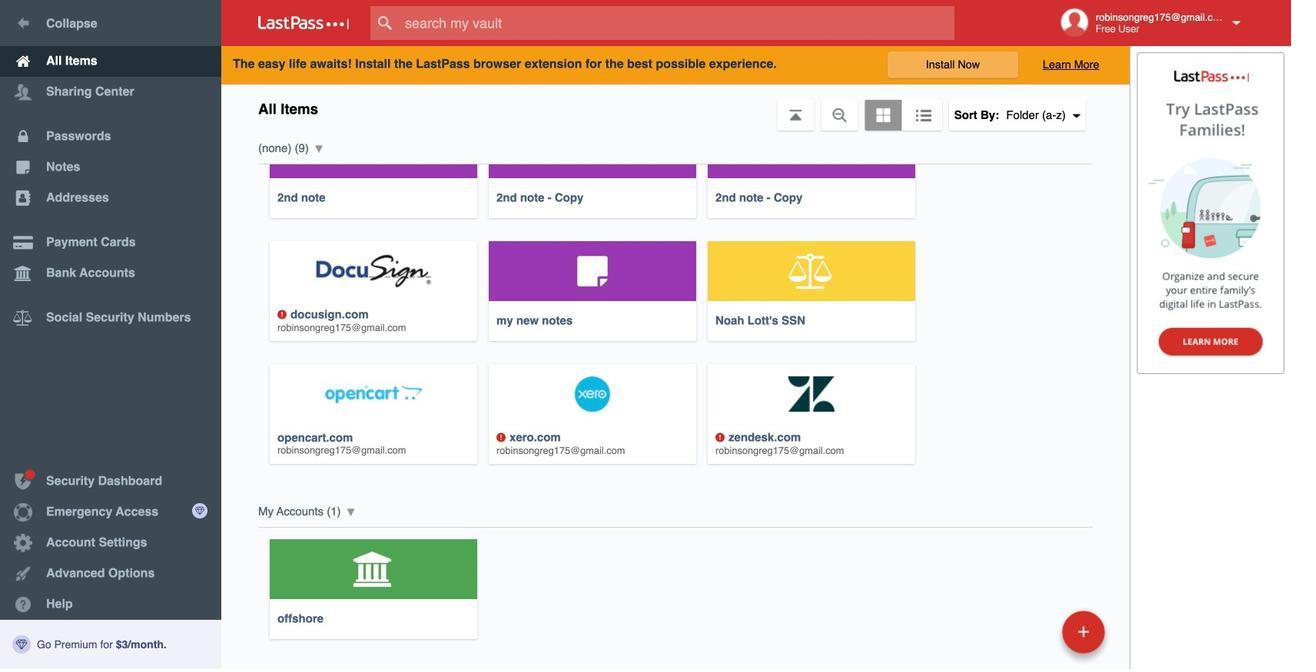 Task type: vqa. For each thing, say whether or not it's contained in the screenshot.
the New item image
yes



Task type: describe. For each thing, give the bounding box(es) containing it.
search my vault text field
[[371, 6, 985, 40]]



Task type: locate. For each thing, give the bounding box(es) containing it.
lastpass image
[[258, 16, 349, 30]]

new item navigation
[[1057, 607, 1115, 670]]

main navigation navigation
[[0, 0, 221, 670]]

vault options navigation
[[221, 85, 1130, 131]]

new item image
[[1079, 627, 1089, 638]]

Search search field
[[371, 6, 985, 40]]



